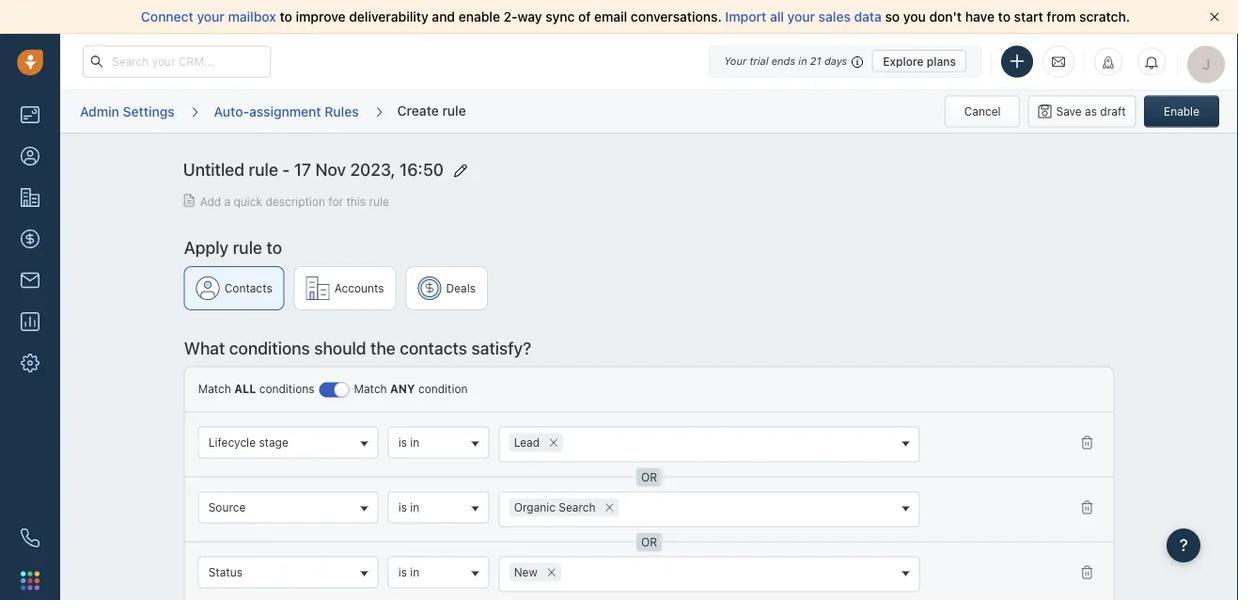 Task type: locate. For each thing, give the bounding box(es) containing it.
don't
[[930, 9, 962, 24]]

× button
[[545, 431, 563, 452], [601, 496, 619, 517], [542, 561, 561, 582]]

0 vertical spatial is in button
[[388, 427, 490, 459]]

to up contacts
[[267, 237, 282, 257]]

21
[[811, 55, 822, 67]]

is in button
[[388, 427, 490, 459], [388, 492, 490, 524], [388, 556, 490, 588]]

× right search
[[605, 496, 615, 516]]

quick
[[234, 195, 262, 208]]

× button right lead
[[545, 431, 563, 452]]

rule right this
[[369, 195, 389, 208]]

1 vertical spatial is in button
[[388, 492, 490, 524]]

0 horizontal spatial your
[[197, 9, 225, 24]]

for
[[329, 195, 343, 208]]

plans
[[927, 55, 957, 68]]

2 is in from the top
[[399, 500, 420, 514]]

source button
[[198, 492, 379, 524]]

×
[[549, 431, 559, 451], [605, 496, 615, 516], [547, 561, 557, 581]]

match
[[198, 382, 231, 396], [354, 382, 387, 396]]

conditions up 'match all conditions'
[[229, 337, 310, 358]]

2 is from the top
[[399, 500, 407, 514]]

× for lead
[[549, 431, 559, 451]]

accounts
[[335, 281, 384, 295]]

in
[[799, 55, 808, 67], [410, 436, 420, 449], [410, 500, 420, 514], [410, 565, 420, 579]]

× button for lead
[[545, 431, 563, 452]]

all
[[770, 9, 784, 24]]

1 horizontal spatial match
[[354, 382, 387, 396]]

match left all
[[198, 382, 231, 396]]

conditions right all
[[259, 382, 315, 396]]

2 your from the left
[[788, 9, 815, 24]]

3 is in button from the top
[[388, 556, 490, 588]]

is in for new
[[399, 565, 420, 579]]

is
[[399, 436, 407, 449], [399, 500, 407, 514], [399, 565, 407, 579]]

start
[[1015, 9, 1044, 24]]

so
[[886, 9, 900, 24]]

None search field
[[563, 433, 587, 453], [619, 498, 643, 518], [561, 563, 585, 583], [563, 433, 587, 453], [619, 498, 643, 518], [561, 563, 585, 583]]

2 vertical spatial × button
[[542, 561, 561, 582]]

is in button for lead
[[388, 427, 490, 459]]

untitled rule - 17 nov 2023, 16:50
[[183, 159, 444, 179]]

accounts link
[[294, 266, 396, 310]]

0 vertical spatial ×
[[549, 431, 559, 451]]

0 horizontal spatial match
[[198, 382, 231, 396]]

scratch.
[[1080, 9, 1131, 24]]

as
[[1085, 105, 1098, 118]]

1 horizontal spatial your
[[788, 9, 815, 24]]

rule for untitled rule - 17 nov 2023, 16:50
[[249, 159, 278, 179]]

2 vertical spatial ×
[[547, 561, 557, 581]]

settings
[[123, 103, 175, 119]]

enable
[[1164, 105, 1200, 118]]

admin settings
[[80, 103, 175, 119]]

1 match from the left
[[198, 382, 231, 396]]

rule left - at left top
[[249, 159, 278, 179]]

0 vertical spatial × button
[[545, 431, 563, 452]]

is for new
[[399, 565, 407, 579]]

data
[[855, 9, 882, 24]]

apply
[[184, 237, 229, 257]]

1 vertical spatial ×
[[605, 496, 615, 516]]

match for match any condition
[[354, 382, 387, 396]]

1 vertical spatial × button
[[601, 496, 619, 517]]

17
[[294, 159, 311, 179]]

organic
[[514, 501, 556, 514]]

rule for apply rule to
[[233, 237, 262, 257]]

your
[[724, 55, 747, 67]]

is for organic search
[[399, 500, 407, 514]]

× button right search
[[601, 496, 619, 517]]

lifecycle stage button
[[198, 427, 379, 459]]

2 vertical spatial is in
[[399, 565, 420, 579]]

your right all
[[788, 9, 815, 24]]

connect
[[141, 9, 194, 24]]

deals link
[[406, 266, 488, 310]]

1 vertical spatial is
[[399, 500, 407, 514]]

deliverability
[[349, 9, 429, 24]]

2 match from the left
[[354, 382, 387, 396]]

× right lead
[[549, 431, 559, 451]]

condition
[[418, 382, 468, 396]]

rule right create at the top of the page
[[443, 102, 466, 118]]

rule up contacts
[[233, 237, 262, 257]]

3 is from the top
[[399, 565, 407, 579]]

the
[[371, 337, 396, 358]]

in for new
[[410, 565, 420, 579]]

is for lead
[[399, 436, 407, 449]]

have
[[966, 9, 995, 24]]

what
[[184, 337, 225, 358]]

create
[[398, 102, 439, 118]]

import all your sales data link
[[726, 9, 886, 24]]

days
[[825, 55, 848, 67]]

× right new
[[547, 561, 557, 581]]

2 vertical spatial is in button
[[388, 556, 490, 588]]

0 vertical spatial is
[[399, 436, 407, 449]]

status
[[209, 565, 243, 579]]

Search your CRM... text field
[[83, 46, 271, 78]]

a
[[224, 195, 231, 208]]

2023,
[[350, 159, 396, 179]]

2 vertical spatial is
[[399, 565, 407, 579]]

1 vertical spatial conditions
[[259, 382, 315, 396]]

1 is in button from the top
[[388, 427, 490, 459]]

1 your from the left
[[197, 9, 225, 24]]

to left start
[[999, 9, 1011, 24]]

source
[[209, 500, 246, 514]]

nov
[[315, 159, 346, 179]]

match left the any at the bottom left of the page
[[354, 382, 387, 396]]

lifecycle stage
[[209, 436, 289, 449]]

is in
[[399, 436, 420, 449], [399, 500, 420, 514], [399, 565, 420, 579]]

what's new image
[[1102, 56, 1116, 69]]

1 vertical spatial is in
[[399, 500, 420, 514]]

1 is from the top
[[399, 436, 407, 449]]

1 is in from the top
[[399, 436, 420, 449]]

0 vertical spatial conditions
[[229, 337, 310, 358]]

mailbox
[[228, 9, 276, 24]]

0 vertical spatial is in
[[399, 436, 420, 449]]

any
[[390, 382, 415, 396]]

add a quick description for this rule
[[200, 195, 389, 208]]

search
[[559, 501, 596, 514]]

2 is in button from the top
[[388, 492, 490, 524]]

3 is in from the top
[[399, 565, 420, 579]]

to
[[280, 9, 292, 24], [999, 9, 1011, 24], [267, 237, 282, 257]]

auto-assignment rules
[[214, 103, 359, 119]]

× button right new
[[542, 561, 561, 582]]

enable button
[[1145, 95, 1220, 127]]

your left mailbox
[[197, 9, 225, 24]]

description
[[266, 195, 325, 208]]

contacts
[[225, 281, 272, 295]]

conditions
[[229, 337, 310, 358], [259, 382, 315, 396]]

× for new
[[547, 561, 557, 581]]



Task type: describe. For each thing, give the bounding box(es) containing it.
rule for create rule
[[443, 102, 466, 118]]

freshworks switcher image
[[21, 571, 40, 590]]

is in for organic search
[[399, 500, 420, 514]]

import
[[726, 9, 767, 24]]

improve
[[296, 9, 346, 24]]

× button for organic search
[[601, 496, 619, 517]]

phone element
[[11, 519, 49, 557]]

from
[[1047, 9, 1076, 24]]

lead
[[514, 436, 540, 449]]

status button
[[198, 556, 379, 588]]

× button for new
[[542, 561, 561, 582]]

enable
[[459, 9, 500, 24]]

-
[[282, 159, 290, 179]]

this
[[347, 195, 366, 208]]

2-
[[504, 9, 518, 24]]

explore plans
[[883, 55, 957, 68]]

sales
[[819, 9, 851, 24]]

contacts link
[[184, 266, 285, 310]]

stage
[[259, 436, 289, 449]]

of
[[578, 9, 591, 24]]

sync
[[546, 9, 575, 24]]

is in button for organic search
[[388, 492, 490, 524]]

auto-assignment rules link
[[213, 97, 360, 126]]

should
[[314, 337, 366, 358]]

phone image
[[21, 529, 40, 547]]

deals
[[446, 281, 476, 295]]

your trial ends in 21 days
[[724, 55, 848, 67]]

you
[[904, 9, 926, 24]]

connect your mailbox link
[[141, 9, 280, 24]]

draft
[[1101, 105, 1126, 118]]

all
[[234, 382, 256, 396]]

explore
[[883, 55, 924, 68]]

close image
[[1210, 12, 1220, 22]]

auto-
[[214, 103, 249, 119]]

assignment
[[249, 103, 321, 119]]

lifecycle
[[209, 436, 256, 449]]

match for match all conditions
[[198, 382, 231, 396]]

create rule
[[398, 102, 466, 118]]

and
[[432, 9, 455, 24]]

send email image
[[1052, 54, 1066, 69]]

contacts
[[400, 337, 467, 358]]

untitled
[[183, 159, 245, 179]]

apply rule to
[[184, 237, 282, 257]]

cancel
[[965, 105, 1001, 118]]

add
[[200, 195, 221, 208]]

trial
[[750, 55, 769, 67]]

is in for lead
[[399, 436, 420, 449]]

new
[[514, 566, 538, 579]]

ends
[[772, 55, 796, 67]]

cancel button
[[945, 95, 1021, 127]]

satisfy?
[[472, 337, 532, 358]]

explore plans link
[[873, 50, 967, 72]]

email
[[594, 9, 628, 24]]

admin
[[80, 103, 119, 119]]

in for lead
[[410, 436, 420, 449]]

to right mailbox
[[280, 9, 292, 24]]

conversations.
[[631, 9, 722, 24]]

connect your mailbox to improve deliverability and enable 2-way sync of email conversations. import all your sales data so you don't have to start from scratch.
[[141, 9, 1131, 24]]

what conditions should the contacts satisfy?
[[184, 337, 532, 358]]

way
[[518, 9, 542, 24]]

16:50
[[400, 159, 444, 179]]

save as draft
[[1057, 105, 1126, 118]]

match any condition
[[354, 382, 468, 396]]

organic search
[[514, 501, 596, 514]]

admin settings link
[[79, 97, 176, 126]]

rules
[[325, 103, 359, 119]]

save
[[1057, 105, 1082, 118]]

save as draft button
[[1029, 95, 1137, 127]]

× for organic search
[[605, 496, 615, 516]]

match all conditions
[[198, 382, 315, 396]]

is in button for new
[[388, 556, 490, 588]]

in for organic search
[[410, 500, 420, 514]]



Task type: vqa. For each thing, say whether or not it's contained in the screenshot.
New IS
yes



